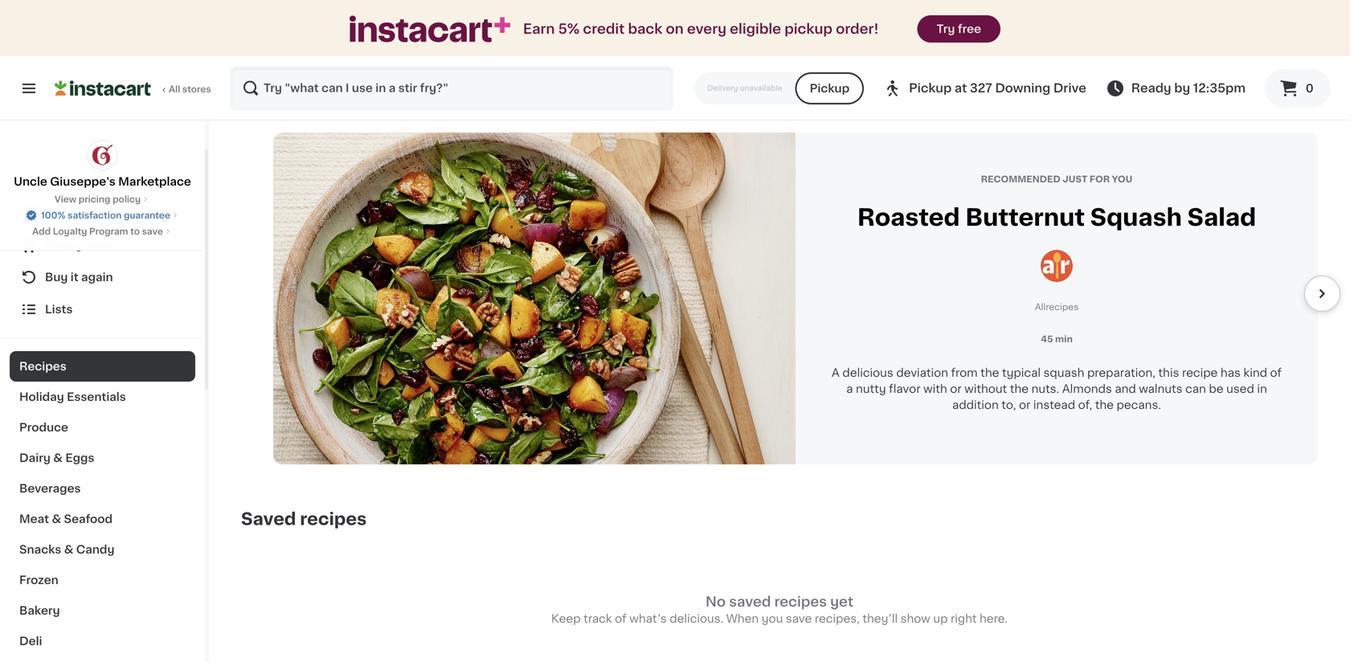 Task type: locate. For each thing, give the bounding box(es) containing it.
pickup inside popup button
[[909, 82, 952, 94]]

0 horizontal spatial recipes
[[300, 511, 367, 528]]

recipes up "you"
[[774, 595, 827, 609]]

in
[[1257, 383, 1267, 395]]

45 min
[[1041, 335, 1073, 344]]

of right track
[[615, 613, 627, 624]]

0 vertical spatial ready
[[1131, 82, 1171, 94]]

instacart logo image
[[55, 79, 151, 98]]

almonds
[[1062, 383, 1112, 395]]

& left eggs
[[53, 452, 63, 464]]

be
[[1209, 383, 1224, 395]]

saved
[[729, 595, 771, 609]]

and
[[1115, 383, 1136, 395]]

1 vertical spatial the
[[1010, 383, 1029, 395]]

of
[[1270, 367, 1282, 379], [615, 613, 627, 624]]

45
[[1041, 335, 1053, 344]]

learn more button
[[267, 43, 394, 75]]

& left candy
[[64, 544, 73, 555]]

pickup
[[785, 22, 833, 36]]

meals
[[85, 240, 120, 251]]

pickup
[[909, 82, 952, 94], [810, 83, 850, 94]]

5%
[[558, 22, 580, 36]]

add loyalty program to save
[[32, 227, 163, 236]]

from
[[951, 367, 978, 379]]

dairy
[[19, 452, 51, 464]]

show
[[901, 613, 931, 624]]

1 vertical spatial save
[[786, 613, 812, 624]]

just
[[1063, 175, 1088, 184]]

uncle giuseppe's marketplace link
[[14, 140, 191, 190]]

1 horizontal spatial save
[[786, 613, 812, 624]]

1 horizontal spatial ready
[[1131, 82, 1171, 94]]

track
[[584, 613, 612, 624]]

meat
[[19, 514, 49, 525]]

lists
[[45, 304, 73, 315]]

0 horizontal spatial pickup
[[810, 83, 850, 94]]

& right "meat"
[[52, 514, 61, 525]]

Search field
[[231, 68, 672, 109]]

the
[[981, 367, 999, 379], [1010, 383, 1029, 395], [1095, 399, 1114, 411]]

instead
[[1033, 399, 1075, 411]]

all stores link
[[55, 66, 212, 111]]

0 vertical spatial the
[[981, 367, 999, 379]]

buy it again link
[[10, 261, 195, 293]]

100% satisfaction guarantee
[[41, 211, 170, 220]]

of inside a delicious deviation from the typical squash preparation, this recipe has kind of a nutty flavor with or without the nuts. almonds and walnuts can be used in addition to, or instead of, the pecans.
[[1270, 367, 1282, 379]]

buy
[[45, 272, 68, 283]]

preparation,
[[1087, 367, 1156, 379]]

eligible
[[730, 22, 781, 36]]

0 horizontal spatial of
[[615, 613, 627, 624]]

view
[[55, 195, 76, 204]]

when
[[726, 613, 759, 624]]

pickup down pickup
[[810, 83, 850, 94]]

1 horizontal spatial recipes
[[774, 595, 827, 609]]

snacks
[[19, 544, 61, 555]]

1 horizontal spatial the
[[1010, 383, 1029, 395]]

the down typical
[[1010, 383, 1029, 395]]

bakery link
[[10, 596, 195, 626]]

nutty
[[856, 383, 886, 395]]

or down from
[[950, 383, 962, 395]]

view pricing policy
[[55, 195, 141, 204]]

save right "you"
[[786, 613, 812, 624]]

ready meals button
[[10, 229, 195, 261]]

save down guarantee
[[142, 227, 163, 236]]

ready down the loyalty at the left top of page
[[45, 240, 82, 251]]

has
[[1221, 367, 1241, 379]]

1 vertical spatial &
[[52, 514, 61, 525]]

walnuts
[[1139, 383, 1183, 395]]

on
[[666, 22, 684, 36]]

holiday
[[19, 391, 64, 403]]

1 vertical spatial of
[[615, 613, 627, 624]]

recipes right "saved"
[[300, 511, 367, 528]]

&
[[53, 452, 63, 464], [52, 514, 61, 525], [64, 544, 73, 555]]

delicious
[[843, 367, 894, 379]]

ready inside ready by 12:35pm link
[[1131, 82, 1171, 94]]

recipes
[[300, 511, 367, 528], [774, 595, 827, 609]]

100% satisfaction guarantee button
[[25, 206, 180, 222]]

recipes,
[[815, 613, 860, 624]]

marketplace
[[118, 176, 191, 187]]

or right to,
[[1019, 399, 1031, 411]]

butternut
[[965, 206, 1085, 229]]

all stores
[[169, 85, 211, 94]]

allrecipes image
[[1041, 250, 1073, 282]]

up
[[933, 613, 948, 624]]

1 horizontal spatial of
[[1270, 367, 1282, 379]]

0 vertical spatial recipes
[[300, 511, 367, 528]]

2 vertical spatial the
[[1095, 399, 1114, 411]]

order!
[[836, 22, 879, 36]]

of inside the no saved recipes yet keep track of what's delicious. when you save recipes, they'll show up right here.
[[615, 613, 627, 624]]

candy
[[76, 544, 114, 555]]

deli
[[19, 636, 42, 647]]

again
[[81, 272, 113, 283]]

pickup inside button
[[810, 83, 850, 94]]

1 vertical spatial recipes
[[774, 595, 827, 609]]

0 horizontal spatial ready
[[45, 240, 82, 251]]

0 horizontal spatial save
[[142, 227, 163, 236]]

min
[[1055, 335, 1073, 344]]

snacks & candy
[[19, 544, 114, 555]]

0 horizontal spatial the
[[981, 367, 999, 379]]

instacart plus icon image
[[350, 16, 510, 42]]

uncle giuseppe's marketplace logo image
[[87, 140, 118, 170]]

item carousel region
[[241, 133, 1341, 465]]

uncle giuseppe's marketplace
[[14, 176, 191, 187]]

of right kind
[[1270, 367, 1282, 379]]

they'll
[[863, 613, 898, 624]]

ready for ready meals
[[45, 240, 82, 251]]

pickup left at
[[909, 82, 952, 94]]

0 vertical spatial &
[[53, 452, 63, 464]]

None search field
[[230, 66, 674, 111]]

service type group
[[694, 72, 864, 104]]

0 vertical spatial of
[[1270, 367, 1282, 379]]

holiday essentials
[[19, 391, 126, 403]]

at
[[955, 82, 967, 94]]

beverages
[[19, 483, 81, 494]]

1 vertical spatial or
[[1019, 399, 1031, 411]]

the right the of,
[[1095, 399, 1114, 411]]

ready left by
[[1131, 82, 1171, 94]]

all
[[169, 85, 180, 94]]

loyalty
[[53, 227, 87, 236]]

0 vertical spatial or
[[950, 383, 962, 395]]

ready inside ready meals link
[[45, 240, 82, 251]]

ready for ready by 12:35pm
[[1131, 82, 1171, 94]]

2 vertical spatial &
[[64, 544, 73, 555]]

0 vertical spatial save
[[142, 227, 163, 236]]

or
[[950, 383, 962, 395], [1019, 399, 1031, 411]]

stores
[[182, 85, 211, 94]]

1 vertical spatial ready
[[45, 240, 82, 251]]

guarantee
[[124, 211, 170, 220]]

1 horizontal spatial pickup
[[909, 82, 952, 94]]

ready meals link
[[10, 229, 195, 261]]

the up 'without'
[[981, 367, 999, 379]]

no
[[706, 595, 726, 609]]



Task type: describe. For each thing, give the bounding box(es) containing it.
delicious.
[[670, 613, 724, 624]]

bakery
[[19, 605, 60, 616]]

a
[[846, 383, 853, 395]]

can
[[1185, 383, 1206, 395]]

squash
[[1090, 206, 1182, 229]]

you
[[1112, 175, 1133, 184]]

pickup at 327 downing drive
[[909, 82, 1086, 94]]

produce
[[19, 422, 68, 433]]

extension banner image
[[1001, 0, 1260, 100]]

more
[[333, 53, 364, 64]]

it
[[71, 272, 78, 283]]

yet
[[830, 595, 854, 609]]

ready by 12:35pm link
[[1106, 79, 1246, 98]]

save inside the no saved recipes yet keep track of what's delicious. when you save recipes, they'll show up right here.
[[786, 613, 812, 624]]

327
[[970, 82, 992, 94]]

drive
[[1054, 82, 1086, 94]]

saved recipes
[[241, 511, 367, 528]]

every
[[687, 22, 727, 36]]

0 horizontal spatial or
[[950, 383, 962, 395]]

pickup for pickup at 327 downing drive
[[909, 82, 952, 94]]

recipe
[[1182, 367, 1218, 379]]

meat & seafood
[[19, 514, 113, 525]]

frozen
[[19, 575, 58, 586]]

kind
[[1244, 367, 1267, 379]]

free
[[958, 23, 981, 35]]

flavor
[[889, 383, 921, 395]]

dairy & eggs link
[[10, 443, 195, 473]]

frozen link
[[10, 565, 195, 596]]

0 button
[[1265, 69, 1331, 108]]

without
[[965, 383, 1007, 395]]

produce link
[[10, 412, 195, 443]]

lists link
[[10, 293, 195, 325]]

salad
[[1188, 206, 1256, 229]]

recommended
[[981, 175, 1061, 184]]

with
[[923, 383, 947, 395]]

2 horizontal spatial the
[[1095, 399, 1114, 411]]

recommended just for you
[[981, 175, 1133, 184]]

deli link
[[10, 626, 195, 657]]

allrecipes
[[1035, 303, 1079, 311]]

policy
[[113, 195, 141, 204]]

giuseppe's
[[50, 176, 116, 187]]

learn more
[[297, 53, 364, 64]]

100%
[[41, 211, 65, 220]]

recipes
[[19, 361, 67, 372]]

ready by 12:35pm
[[1131, 82, 1246, 94]]

used
[[1227, 383, 1254, 395]]

downing
[[995, 82, 1051, 94]]

1 horizontal spatial or
[[1019, 399, 1031, 411]]

eggs
[[65, 452, 94, 464]]

ready meals
[[45, 240, 120, 251]]

& for meat
[[52, 514, 61, 525]]

roasted butternut squash salad
[[857, 206, 1256, 229]]

pickup at 327 downing drive button
[[883, 66, 1086, 111]]

of,
[[1078, 399, 1092, 411]]

by
[[1174, 82, 1190, 94]]

dairy & eggs
[[19, 452, 94, 464]]

pickup for pickup
[[810, 83, 850, 94]]

try
[[937, 23, 955, 35]]

add
[[32, 227, 51, 236]]

nuts.
[[1032, 383, 1059, 395]]

recipes inside the no saved recipes yet keep track of what's delicious. when you save recipes, they'll show up right here.
[[774, 595, 827, 609]]

what's
[[629, 613, 667, 624]]

12:35pm
[[1193, 82, 1246, 94]]

meat & seafood link
[[10, 504, 195, 534]]

credit
[[583, 22, 625, 36]]

uncle
[[14, 176, 47, 187]]

keep
[[551, 613, 581, 624]]

to
[[130, 227, 140, 236]]

for
[[1090, 175, 1110, 184]]

program
[[89, 227, 128, 236]]

earn 5% credit back on every eligible pickup order!
[[523, 22, 879, 36]]

& for dairy
[[53, 452, 63, 464]]

learn
[[297, 53, 330, 64]]

0
[[1306, 83, 1314, 94]]

snacks & candy link
[[10, 534, 195, 565]]

pecans.
[[1117, 399, 1161, 411]]

addition
[[952, 399, 999, 411]]

view pricing policy link
[[55, 193, 150, 206]]

a delicious deviation from the typical squash preparation, this recipe has kind of a nutty flavor with or without the nuts. almonds and walnuts can be used in addition to, or instead of, the pecans.
[[832, 367, 1282, 411]]

beverages link
[[10, 473, 195, 504]]

save inside "link"
[[142, 227, 163, 236]]

& for snacks
[[64, 544, 73, 555]]

shop link
[[10, 197, 195, 229]]

this
[[1158, 367, 1179, 379]]



Task type: vqa. For each thing, say whether or not it's contained in the screenshot.
2 to the top
no



